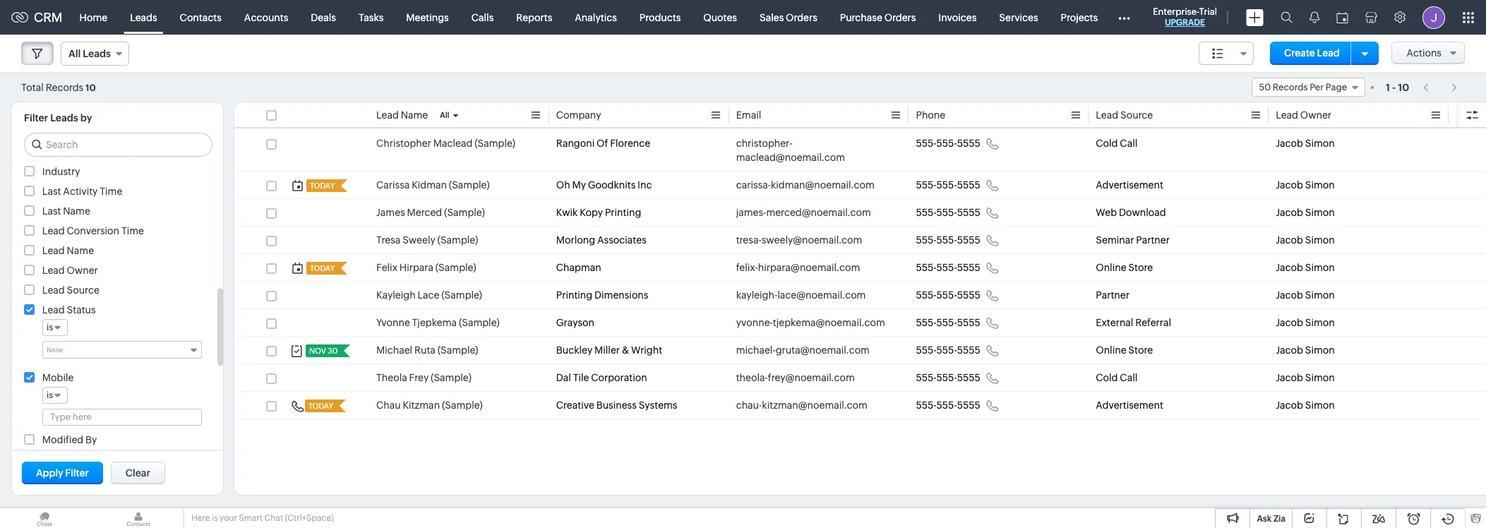 Task type: describe. For each thing, give the bounding box(es) containing it.
0 vertical spatial lead name
[[376, 109, 428, 121]]

5555 for tresa-sweely@noemail.com
[[957, 234, 981, 246]]

phone
[[916, 109, 946, 121]]

lace@noemail.com
[[778, 290, 866, 301]]

felix-
[[736, 262, 758, 273]]

time for last activity time
[[100, 186, 122, 197]]

accounts link
[[233, 0, 300, 34]]

home
[[80, 12, 107, 23]]

555-555-5555 for carissa-kidman@noemail.com
[[916, 179, 981, 191]]

morlong associates
[[556, 234, 647, 246]]

chats image
[[0, 508, 89, 528]]

apply filter
[[36, 468, 89, 479]]

grayson
[[556, 317, 595, 328]]

deals link
[[300, 0, 347, 34]]

(sample) for james merced (sample)
[[444, 207, 485, 218]]

jacob simon for chau-kitzman@noemail.com
[[1276, 400, 1335, 411]]

online for felix-hirpara@noemail.com
[[1096, 262, 1127, 273]]

lace
[[418, 290, 440, 301]]

simon for carissa-kidman@noemail.com
[[1306, 179, 1335, 191]]

purchase
[[840, 12, 883, 23]]

nov
[[309, 347, 326, 355]]

jacob for carissa-kidman@noemail.com
[[1276, 179, 1304, 191]]

email
[[736, 109, 761, 121]]

james
[[376, 207, 405, 218]]

simon for kayleigh-lace@noemail.com
[[1306, 290, 1335, 301]]

lead conversion time
[[42, 225, 144, 237]]

create lead
[[1285, 47, 1340, 59]]

jacob simon for yvonne-tjepkema@noemail.com
[[1276, 317, 1335, 328]]

online store for gruta@noemail.com
[[1096, 345, 1153, 356]]

50 Records Per Page field
[[1252, 78, 1366, 97]]

simon for felix-hirpara@noemail.com
[[1306, 262, 1335, 273]]

analytics
[[575, 12, 617, 23]]

chau
[[376, 400, 401, 411]]

555-555-5555 for theola-frey@noemail.com
[[916, 372, 981, 383]]

0 horizontal spatial owner
[[67, 265, 98, 276]]

(sample) for christopher maclead (sample)
[[475, 138, 516, 149]]

calls link
[[460, 0, 505, 34]]

jacob simon for carissa-kidman@noemail.com
[[1276, 179, 1335, 191]]

purchase orders link
[[829, 0, 928, 34]]

(sample) for michael ruta (sample)
[[438, 345, 478, 356]]

10 for 1 - 10
[[1399, 82, 1410, 93]]

wright
[[631, 345, 663, 356]]

calls
[[472, 12, 494, 23]]

chau-kitzman@noemail.com link
[[736, 398, 868, 412]]

smart
[[239, 513, 263, 523]]

1 - 10
[[1386, 82, 1410, 93]]

kayleigh-
[[736, 290, 778, 301]]

michael ruta (sample)
[[376, 345, 478, 356]]

jacob for tresa-sweely@noemail.com
[[1276, 234, 1304, 246]]

online store for hirpara@noemail.com
[[1096, 262, 1153, 273]]

is for lead status
[[47, 322, 53, 333]]

advertisement for kidman@noemail.com
[[1096, 179, 1164, 191]]

maclead
[[433, 138, 473, 149]]

carissa-kidman@noemail.com link
[[736, 178, 875, 192]]

(sample) for chau kitzman (sample)
[[442, 400, 483, 411]]

all for all
[[440, 111, 450, 119]]

chau kitzman (sample)
[[376, 400, 483, 411]]

mobile
[[42, 372, 74, 383]]

cold call for christopher- maclead@noemail.com
[[1096, 138, 1138, 149]]

rangoni of florence
[[556, 138, 651, 149]]

is field for lead status
[[42, 319, 68, 336]]

none field none
[[42, 341, 202, 359]]

theola-
[[736, 372, 768, 383]]

555-555-5555 for james-merced@noemail.com
[[916, 207, 981, 218]]

kayleigh-lace@noemail.com link
[[736, 288, 866, 302]]

filter inside button
[[65, 468, 89, 479]]

create menu element
[[1238, 0, 1273, 34]]

oh
[[556, 179, 570, 191]]

james merced (sample)
[[376, 207, 485, 218]]

kayleigh lace (sample)
[[376, 290, 482, 301]]

50 records per page
[[1260, 82, 1347, 93]]

jacob for james-merced@noemail.com
[[1276, 207, 1304, 218]]

today link for felix
[[307, 262, 336, 275]]

(ctrl+space)
[[285, 513, 334, 523]]

carissa kidman (sample) link
[[376, 178, 490, 192]]

clear
[[126, 468, 150, 479]]

felix-hirpara@noemail.com
[[736, 262, 860, 273]]

1 horizontal spatial source
[[1121, 109, 1153, 121]]

status
[[67, 304, 96, 316]]

theola frey (sample)
[[376, 372, 472, 383]]

enterprise-trial upgrade
[[1153, 6, 1218, 28]]

sales
[[760, 12, 784, 23]]

tresa-sweely@noemail.com link
[[736, 233, 863, 247]]

simon for theola-frey@noemail.com
[[1306, 372, 1335, 383]]

enterprise-
[[1153, 6, 1200, 17]]

creative
[[556, 400, 595, 411]]

10 for total records 10
[[86, 82, 96, 93]]

simon for james-merced@noemail.com
[[1306, 207, 1335, 218]]

chau-kitzman@noemail.com
[[736, 400, 868, 411]]

invoices link
[[928, 0, 988, 34]]

crm link
[[11, 10, 63, 25]]

carissa kidman (sample)
[[376, 179, 490, 191]]

2 vertical spatial name
[[67, 245, 94, 256]]

james-merced@noemail.com link
[[736, 206, 871, 220]]

5555 for james-merced@noemail.com
[[957, 207, 981, 218]]

hirpara
[[400, 262, 434, 273]]

1 vertical spatial printing
[[556, 290, 593, 301]]

0 horizontal spatial lead name
[[42, 245, 94, 256]]

555-555-5555 for christopher- maclead@noemail.com
[[916, 138, 981, 149]]

kitzman
[[403, 400, 440, 411]]

simon for michael-gruta@noemail.com
[[1306, 345, 1335, 356]]

5555 for felix-hirpara@noemail.com
[[957, 262, 981, 273]]

None text field
[[47, 344, 184, 355]]

today for chau kitzman (sample)
[[309, 402, 333, 410]]

(sample) for theola frey (sample)
[[431, 372, 472, 383]]

size image
[[1213, 47, 1224, 60]]

0 horizontal spatial lead owner
[[42, 265, 98, 276]]

0 vertical spatial lead owner
[[1276, 109, 1332, 121]]

reports
[[516, 12, 552, 23]]

(sample) for felix hirpara (sample)
[[436, 262, 476, 273]]

contacts image
[[94, 508, 183, 528]]

tresa-sweely@noemail.com
[[736, 234, 863, 246]]

total records 10
[[21, 82, 96, 93]]

chau kitzman (sample) link
[[376, 398, 483, 412]]

total
[[21, 82, 44, 93]]

christopher
[[376, 138, 431, 149]]

quotes
[[704, 12, 737, 23]]

call for theola-frey@noemail.com
[[1120, 372, 1138, 383]]

(sample) for tresa sweely (sample)
[[438, 234, 478, 246]]

chapman
[[556, 262, 602, 273]]

jacob simon for tresa-sweely@noemail.com
[[1276, 234, 1335, 246]]

row group containing christopher maclead (sample)
[[234, 130, 1487, 419]]

download
[[1119, 207, 1166, 218]]

call for christopher- maclead@noemail.com
[[1120, 138, 1138, 149]]

0 vertical spatial leads
[[130, 12, 157, 23]]

is for mobile
[[47, 390, 53, 400]]

kidman@noemail.com
[[771, 179, 875, 191]]

all for all leads
[[69, 48, 81, 59]]

records for total
[[46, 82, 84, 93]]

seminar
[[1096, 234, 1135, 246]]

products
[[640, 12, 681, 23]]

inc
[[638, 179, 652, 191]]

jacob simon for felix-hirpara@noemail.com
[[1276, 262, 1335, 273]]

jacob for yvonne-tjepkema@noemail.com
[[1276, 317, 1304, 328]]

jacob for theola-frey@noemail.com
[[1276, 372, 1304, 383]]

Other Modules field
[[1110, 6, 1140, 29]]

frey
[[409, 372, 429, 383]]

page
[[1326, 82, 1347, 93]]

printing dimensions
[[556, 290, 649, 301]]

creative business systems
[[556, 400, 678, 411]]

All Leads field
[[61, 42, 129, 66]]

purchase orders
[[840, 12, 916, 23]]

nov 30
[[309, 347, 338, 355]]

time for lead conversion time
[[121, 225, 144, 237]]

carissa
[[376, 179, 410, 191]]

today for felix hirpara (sample)
[[310, 264, 335, 273]]

jacob for michael-gruta@noemail.com
[[1276, 345, 1304, 356]]

store for michael-gruta@noemail.com
[[1129, 345, 1153, 356]]

last activity time
[[42, 186, 122, 197]]

1
[[1386, 82, 1391, 93]]

florence
[[610, 138, 651, 149]]

merced@noemail.com
[[767, 207, 871, 218]]

store for felix-hirpara@noemail.com
[[1129, 262, 1153, 273]]

industry
[[42, 166, 80, 177]]



Task type: locate. For each thing, give the bounding box(es) containing it.
10 up the by at the left top
[[86, 82, 96, 93]]

-
[[1393, 82, 1396, 93]]

none field size
[[1199, 42, 1254, 65]]

0 vertical spatial is
[[47, 322, 53, 333]]

michael-gruta@noemail.com
[[736, 345, 870, 356]]

1 vertical spatial lead source
[[42, 285, 99, 296]]

morlong
[[556, 234, 595, 246]]

1 last from the top
[[42, 186, 61, 197]]

dal
[[556, 372, 571, 383]]

0 horizontal spatial partner
[[1096, 290, 1130, 301]]

1 orders from the left
[[786, 12, 818, 23]]

50
[[1260, 82, 1271, 93]]

3 jacob from the top
[[1276, 207, 1304, 218]]

0 vertical spatial none field
[[1199, 42, 1254, 65]]

(sample) right lace
[[442, 290, 482, 301]]

2 vertical spatial today link
[[305, 400, 335, 412]]

6 jacob simon from the top
[[1276, 290, 1335, 301]]

1 vertical spatial none field
[[42, 341, 202, 359]]

1 horizontal spatial lead name
[[376, 109, 428, 121]]

1 online from the top
[[1096, 262, 1127, 273]]

last name
[[42, 206, 90, 217]]

1 call from the top
[[1120, 138, 1138, 149]]

2 simon from the top
[[1306, 179, 1335, 191]]

1 online store from the top
[[1096, 262, 1153, 273]]

1 vertical spatial store
[[1129, 345, 1153, 356]]

store down seminar partner
[[1129, 262, 1153, 273]]

row group
[[234, 130, 1487, 419]]

6 simon from the top
[[1306, 290, 1335, 301]]

8 jacob simon from the top
[[1276, 345, 1335, 356]]

search element
[[1273, 0, 1302, 35]]

3 jacob simon from the top
[[1276, 207, 1335, 218]]

1 vertical spatial online
[[1096, 345, 1127, 356]]

tile
[[573, 372, 589, 383]]

1 vertical spatial today link
[[307, 262, 336, 275]]

last down last activity time
[[42, 206, 61, 217]]

1 555-555-5555 from the top
[[916, 138, 981, 149]]

none field down trial
[[1199, 42, 1254, 65]]

(sample) down james merced (sample)
[[438, 234, 478, 246]]

is down lead status
[[47, 322, 53, 333]]

1 vertical spatial name
[[63, 206, 90, 217]]

2 online store from the top
[[1096, 345, 1153, 356]]

store
[[1129, 262, 1153, 273], [1129, 345, 1153, 356]]

1 horizontal spatial partner
[[1137, 234, 1170, 246]]

jacob for felix-hirpara@noemail.com
[[1276, 262, 1304, 273]]

0 vertical spatial call
[[1120, 138, 1138, 149]]

owner up 'status' on the left bottom
[[67, 265, 98, 276]]

external referral
[[1096, 317, 1172, 328]]

9 5555 from the top
[[957, 372, 981, 383]]

2 vertical spatial today
[[309, 402, 333, 410]]

apply
[[36, 468, 63, 479]]

555-555-5555 for felix-hirpara@noemail.com
[[916, 262, 981, 273]]

navigation
[[1417, 77, 1465, 97]]

dimensions
[[595, 290, 649, 301]]

records right 50 at the right top
[[1273, 82, 1308, 93]]

(sample) right kidman
[[449, 179, 490, 191]]

last for last name
[[42, 206, 61, 217]]

jacob
[[1276, 138, 1304, 149], [1276, 179, 1304, 191], [1276, 207, 1304, 218], [1276, 234, 1304, 246], [1276, 262, 1304, 273], [1276, 290, 1304, 301], [1276, 317, 1304, 328], [1276, 345, 1304, 356], [1276, 372, 1304, 383], [1276, 400, 1304, 411]]

simon for tresa-sweely@noemail.com
[[1306, 234, 1335, 246]]

555-555-5555 for tresa-sweely@noemail.com
[[916, 234, 981, 246]]

yvonne-tjepkema@noemail.com
[[736, 317, 885, 328]]

name up christopher
[[401, 109, 428, 121]]

zia
[[1274, 514, 1286, 524]]

3 5555 from the top
[[957, 207, 981, 218]]

my
[[572, 179, 586, 191]]

1 horizontal spatial printing
[[605, 207, 641, 218]]

1 horizontal spatial records
[[1273, 82, 1308, 93]]

1 vertical spatial cold
[[1096, 372, 1118, 383]]

10
[[1399, 82, 1410, 93], [86, 82, 96, 93]]

1 vertical spatial advertisement
[[1096, 400, 1164, 411]]

0 vertical spatial online store
[[1096, 262, 1153, 273]]

0 horizontal spatial lead source
[[42, 285, 99, 296]]

cold call up web
[[1096, 138, 1138, 149]]

trial
[[1200, 6, 1218, 17]]

leads down home at top left
[[83, 48, 111, 59]]

1 horizontal spatial 10
[[1399, 82, 1410, 93]]

(sample) right merced
[[444, 207, 485, 218]]

0 vertical spatial store
[[1129, 262, 1153, 273]]

online down seminar at the top right of the page
[[1096, 262, 1127, 273]]

9 jacob from the top
[[1276, 372, 1304, 383]]

orders for sales orders
[[786, 12, 818, 23]]

0 vertical spatial cold
[[1096, 138, 1118, 149]]

555-555-5555 for michael-gruta@noemail.com
[[916, 345, 981, 356]]

1 vertical spatial time
[[121, 225, 144, 237]]

7 555-555-5555 from the top
[[916, 317, 981, 328]]

christopher maclead (sample)
[[376, 138, 516, 149]]

1 cold call from the top
[[1096, 138, 1138, 149]]

1 vertical spatial is field
[[42, 387, 68, 404]]

9 simon from the top
[[1306, 372, 1335, 383]]

time
[[100, 186, 122, 197], [121, 225, 144, 237]]

4 simon from the top
[[1306, 234, 1335, 246]]

0 vertical spatial name
[[401, 109, 428, 121]]

simon for yvonne-tjepkema@noemail.com
[[1306, 317, 1335, 328]]

today
[[310, 182, 335, 190], [310, 264, 335, 273], [309, 402, 333, 410]]

michael-gruta@noemail.com link
[[736, 343, 870, 357]]

2 jacob from the top
[[1276, 179, 1304, 191]]

10 jacob simon from the top
[[1276, 400, 1335, 411]]

time right conversion
[[121, 225, 144, 237]]

10 5555 from the top
[[957, 400, 981, 411]]

555-555-5555 for chau-kitzman@noemail.com
[[916, 400, 981, 411]]

modified by
[[42, 434, 97, 446]]

tresa-
[[736, 234, 762, 246]]

10 inside total records 10
[[86, 82, 96, 93]]

name down conversion
[[67, 245, 94, 256]]

0 vertical spatial partner
[[1137, 234, 1170, 246]]

0 horizontal spatial printing
[[556, 290, 593, 301]]

1 vertical spatial today
[[310, 264, 335, 273]]

calendar image
[[1337, 12, 1349, 23]]

lead source
[[1096, 109, 1153, 121], [42, 285, 99, 296]]

printing up grayson
[[556, 290, 593, 301]]

0 horizontal spatial all
[[69, 48, 81, 59]]

0 horizontal spatial orders
[[786, 12, 818, 23]]

10 555-555-5555 from the top
[[916, 400, 981, 411]]

leads right home at top left
[[130, 12, 157, 23]]

lead owner
[[1276, 109, 1332, 121], [42, 265, 98, 276]]

crm
[[34, 10, 63, 25]]

lead inside button
[[1318, 47, 1340, 59]]

0 horizontal spatial none field
[[42, 341, 202, 359]]

jacob for christopher- maclead@noemail.com
[[1276, 138, 1304, 149]]

1 horizontal spatial owner
[[1301, 109, 1332, 121]]

1 vertical spatial owner
[[67, 265, 98, 276]]

1 jacob from the top
[[1276, 138, 1304, 149]]

carissa-kidman@noemail.com
[[736, 179, 875, 191]]

lead name up christopher
[[376, 109, 428, 121]]

leads for all leads
[[83, 48, 111, 59]]

6 5555 from the top
[[957, 290, 981, 301]]

5555 for theola-frey@noemail.com
[[957, 372, 981, 383]]

2 advertisement from the top
[[1096, 400, 1164, 411]]

sweely@noemail.com
[[762, 234, 863, 246]]

simon for chau-kitzman@noemail.com
[[1306, 400, 1335, 411]]

0 vertical spatial time
[[100, 186, 122, 197]]

online store down external referral
[[1096, 345, 1153, 356]]

1 vertical spatial online store
[[1096, 345, 1153, 356]]

0 vertical spatial all
[[69, 48, 81, 59]]

tresa sweely (sample)
[[376, 234, 478, 246]]

(sample) right 'frey' at the bottom left
[[431, 372, 472, 383]]

1 store from the top
[[1129, 262, 1153, 273]]

0 vertical spatial last
[[42, 186, 61, 197]]

yvonne
[[376, 317, 410, 328]]

7 5555 from the top
[[957, 317, 981, 328]]

today link for chau
[[305, 400, 335, 412]]

10 simon from the top
[[1306, 400, 1335, 411]]

jacob simon for theola-frey@noemail.com
[[1276, 372, 1335, 383]]

2 555-555-5555 from the top
[[916, 179, 981, 191]]

call down external referral
[[1120, 372, 1138, 383]]

orders for purchase orders
[[885, 12, 916, 23]]

0 horizontal spatial 10
[[86, 82, 96, 93]]

advertisement for kitzman@noemail.com
[[1096, 400, 1164, 411]]

5 simon from the top
[[1306, 262, 1335, 273]]

signals image
[[1310, 11, 1320, 23]]

0 vertical spatial filter
[[24, 112, 48, 124]]

8 jacob from the top
[[1276, 345, 1304, 356]]

(sample) right "maclead"
[[475, 138, 516, 149]]

5555 for yvonne-tjepkema@noemail.com
[[957, 317, 981, 328]]

is field
[[42, 319, 68, 336], [42, 387, 68, 404]]

5555 for christopher- maclead@noemail.com
[[957, 138, 981, 149]]

1 vertical spatial last
[[42, 206, 61, 217]]

partner down download
[[1137, 234, 1170, 246]]

lead owner up lead status
[[42, 265, 98, 276]]

5 5555 from the top
[[957, 262, 981, 273]]

jacob simon for kayleigh-lace@noemail.com
[[1276, 290, 1335, 301]]

cold for christopher- maclead@noemail.com
[[1096, 138, 1118, 149]]

nov 30 link
[[306, 345, 339, 357]]

2 online from the top
[[1096, 345, 1127, 356]]

web
[[1096, 207, 1117, 218]]

0 horizontal spatial filter
[[24, 112, 48, 124]]

1 advertisement from the top
[[1096, 179, 1164, 191]]

1 vertical spatial cold call
[[1096, 372, 1138, 383]]

jacob for kayleigh-lace@noemail.com
[[1276, 290, 1304, 301]]

associates
[[597, 234, 647, 246]]

1 horizontal spatial leads
[[83, 48, 111, 59]]

cold for theola-frey@noemail.com
[[1096, 372, 1118, 383]]

online store down seminar partner
[[1096, 262, 1153, 273]]

5555 for michael-gruta@noemail.com
[[957, 345, 981, 356]]

felix hirpara (sample)
[[376, 262, 476, 273]]

Search text field
[[25, 133, 212, 156]]

filter down "total"
[[24, 112, 48, 124]]

owner down per
[[1301, 109, 1332, 121]]

lead owner down 50 records per page at top right
[[1276, 109, 1332, 121]]

1 is field from the top
[[42, 319, 68, 336]]

theola-frey@noemail.com link
[[736, 371, 855, 385]]

online
[[1096, 262, 1127, 273], [1096, 345, 1127, 356]]

records up filter leads by
[[46, 82, 84, 93]]

last down industry at the left of page
[[42, 186, 61, 197]]

(sample) right tjepkema
[[459, 317, 500, 328]]

name down activity
[[63, 206, 90, 217]]

call up web download
[[1120, 138, 1138, 149]]

2 orders from the left
[[885, 12, 916, 23]]

leads inside field
[[83, 48, 111, 59]]

kayleigh lace (sample) link
[[376, 288, 482, 302]]

cold down external
[[1096, 372, 1118, 383]]

dal tile corporation
[[556, 372, 647, 383]]

last for last activity time
[[42, 186, 61, 197]]

3 555-555-5555 from the top
[[916, 207, 981, 218]]

chau-
[[736, 400, 762, 411]]

yvonne-tjepkema@noemail.com link
[[736, 316, 885, 330]]

1 horizontal spatial none field
[[1199, 42, 1254, 65]]

2 call from the top
[[1120, 372, 1138, 383]]

orders inside purchase orders link
[[885, 12, 916, 23]]

orders inside sales orders link
[[786, 12, 818, 23]]

profile element
[[1415, 0, 1454, 34]]

5 jacob from the top
[[1276, 262, 1304, 273]]

1 cold from the top
[[1096, 138, 1118, 149]]

1 vertical spatial call
[[1120, 372, 1138, 383]]

tresa sweely (sample) link
[[376, 233, 478, 247]]

yvonne tjepkema (sample)
[[376, 317, 500, 328]]

christopher- maclead@noemail.com link
[[736, 136, 888, 165]]

1 horizontal spatial all
[[440, 111, 450, 119]]

Type here text field
[[43, 410, 201, 425]]

1 vertical spatial lead name
[[42, 245, 94, 256]]

10 jacob from the top
[[1276, 400, 1304, 411]]

10 right - at the right top
[[1399, 82, 1410, 93]]

9 jacob simon from the top
[[1276, 372, 1335, 383]]

quotes link
[[692, 0, 749, 34]]

1 horizontal spatial orders
[[885, 12, 916, 23]]

last
[[42, 186, 61, 197], [42, 206, 61, 217]]

cold call down external
[[1096, 372, 1138, 383]]

online for michael-gruta@noemail.com
[[1096, 345, 1127, 356]]

contacts
[[180, 12, 222, 23]]

orders right sales
[[786, 12, 818, 23]]

4 jacob simon from the top
[[1276, 234, 1335, 246]]

2 horizontal spatial leads
[[130, 12, 157, 23]]

0 vertical spatial lead source
[[1096, 109, 1153, 121]]

lead name down conversion
[[42, 245, 94, 256]]

2 is field from the top
[[42, 387, 68, 404]]

jacob for chau-kitzman@noemail.com
[[1276, 400, 1304, 411]]

4 jacob from the top
[[1276, 234, 1304, 246]]

8 555-555-5555 from the top
[[916, 345, 981, 356]]

(sample) for yvonne tjepkema (sample)
[[459, 317, 500, 328]]

1 simon from the top
[[1306, 138, 1335, 149]]

is
[[47, 322, 53, 333], [47, 390, 53, 400], [212, 513, 218, 523]]

8 5555 from the top
[[957, 345, 981, 356]]

company
[[556, 109, 601, 121]]

0 horizontal spatial leads
[[50, 112, 78, 124]]

lead status
[[42, 304, 96, 316]]

partner up external
[[1096, 290, 1130, 301]]

(sample) for kayleigh lace (sample)
[[442, 290, 482, 301]]

all inside field
[[69, 48, 81, 59]]

0 vertical spatial cold call
[[1096, 138, 1138, 149]]

4 555-555-5555 from the top
[[916, 234, 981, 246]]

today link for carissa
[[307, 179, 336, 192]]

owner
[[1301, 109, 1332, 121], [67, 265, 98, 276]]

0 horizontal spatial records
[[46, 82, 84, 93]]

goodknits
[[588, 179, 636, 191]]

2 5555 from the top
[[957, 179, 981, 191]]

jacob simon for christopher- maclead@noemail.com
[[1276, 138, 1335, 149]]

0 horizontal spatial source
[[67, 285, 99, 296]]

filter leads by
[[24, 112, 92, 124]]

cold call for theola-frey@noemail.com
[[1096, 372, 1138, 383]]

jacob simon for james-merced@noemail.com
[[1276, 207, 1335, 218]]

printing up associates
[[605, 207, 641, 218]]

7 simon from the top
[[1306, 317, 1335, 328]]

by
[[85, 434, 97, 446]]

rangoni
[[556, 138, 595, 149]]

8 simon from the top
[[1306, 345, 1335, 356]]

by
[[80, 112, 92, 124]]

michael
[[376, 345, 413, 356]]

ask zia
[[1257, 514, 1286, 524]]

5555 for chau-kitzman@noemail.com
[[957, 400, 981, 411]]

all up christopher maclead (sample) link
[[440, 111, 450, 119]]

(sample) for carissa kidman (sample)
[[449, 179, 490, 191]]

none field down 'status' on the left bottom
[[42, 341, 202, 359]]

merced
[[407, 207, 442, 218]]

is down mobile
[[47, 390, 53, 400]]

miller
[[595, 345, 620, 356]]

2 vertical spatial leads
[[50, 112, 78, 124]]

online down external
[[1096, 345, 1127, 356]]

1 horizontal spatial filter
[[65, 468, 89, 479]]

1 5555 from the top
[[957, 138, 981, 149]]

555-555-5555 for yvonne-tjepkema@noemail.com
[[916, 317, 981, 328]]

5555 for carissa-kidman@noemail.com
[[957, 179, 981, 191]]

1 jacob simon from the top
[[1276, 138, 1335, 149]]

leads left the by at the left top
[[50, 112, 78, 124]]

products link
[[628, 0, 692, 34]]

jacob simon for michael-gruta@noemail.com
[[1276, 345, 1335, 356]]

simon for christopher- maclead@noemail.com
[[1306, 138, 1335, 149]]

michael-
[[736, 345, 776, 356]]

0 vertical spatial source
[[1121, 109, 1153, 121]]

is left your
[[212, 513, 218, 523]]

6 jacob from the top
[[1276, 290, 1304, 301]]

(sample) right kitzman
[[442, 400, 483, 411]]

search image
[[1281, 11, 1293, 23]]

30
[[328, 347, 338, 355]]

6 555-555-5555 from the top
[[916, 290, 981, 301]]

0 vertical spatial advertisement
[[1096, 179, 1164, 191]]

1 vertical spatial partner
[[1096, 290, 1130, 301]]

2 jacob simon from the top
[[1276, 179, 1335, 191]]

filter
[[24, 112, 48, 124], [65, 468, 89, 479]]

ask
[[1257, 514, 1272, 524]]

is field down mobile
[[42, 387, 68, 404]]

0 vertical spatial owner
[[1301, 109, 1332, 121]]

2 vertical spatial is
[[212, 513, 218, 523]]

1 vertical spatial is
[[47, 390, 53, 400]]

online store
[[1096, 262, 1153, 273], [1096, 345, 1153, 356]]

(sample) right ruta
[[438, 345, 478, 356]]

9 555-555-5555 from the top
[[916, 372, 981, 383]]

0 vertical spatial online
[[1096, 262, 1127, 273]]

store down external referral
[[1129, 345, 1153, 356]]

2 cold from the top
[[1096, 372, 1118, 383]]

tasks
[[359, 12, 384, 23]]

leads for filter leads by
[[50, 112, 78, 124]]

profile image
[[1423, 6, 1446, 29]]

orders right the purchase
[[885, 12, 916, 23]]

lead
[[1318, 47, 1340, 59], [376, 109, 399, 121], [1096, 109, 1119, 121], [1276, 109, 1299, 121], [42, 225, 65, 237], [42, 245, 65, 256], [42, 265, 65, 276], [42, 285, 65, 296], [42, 304, 65, 316]]

4 5555 from the top
[[957, 234, 981, 246]]

1 vertical spatial all
[[440, 111, 450, 119]]

1 horizontal spatial lead owner
[[1276, 109, 1332, 121]]

7 jacob simon from the top
[[1276, 317, 1335, 328]]

source
[[1121, 109, 1153, 121], [67, 285, 99, 296]]

call
[[1120, 138, 1138, 149], [1120, 372, 1138, 383]]

0 vertical spatial today link
[[307, 179, 336, 192]]

theola
[[376, 372, 407, 383]]

cold up web
[[1096, 138, 1118, 149]]

&
[[622, 345, 629, 356]]

7 jacob from the top
[[1276, 317, 1304, 328]]

(sample) up kayleigh lace (sample) link
[[436, 262, 476, 273]]

0 vertical spatial today
[[310, 182, 335, 190]]

tjepkema
[[412, 317, 457, 328]]

3 simon from the top
[[1306, 207, 1335, 218]]

today for carissa kidman (sample)
[[310, 182, 335, 190]]

partner
[[1137, 234, 1170, 246], [1096, 290, 1130, 301]]

5 555-555-5555 from the top
[[916, 262, 981, 273]]

5 jacob simon from the top
[[1276, 262, 1335, 273]]

advertisement
[[1096, 179, 1164, 191], [1096, 400, 1164, 411]]

0 vertical spatial printing
[[605, 207, 641, 218]]

None field
[[1199, 42, 1254, 65], [42, 341, 202, 359]]

records inside field
[[1273, 82, 1308, 93]]

is field down lead status
[[42, 319, 68, 336]]

1 vertical spatial leads
[[83, 48, 111, 59]]

2 cold call from the top
[[1096, 372, 1138, 383]]

time right activity
[[100, 186, 122, 197]]

1 vertical spatial lead owner
[[42, 265, 98, 276]]

accounts
[[244, 12, 288, 23]]

1 vertical spatial source
[[67, 285, 99, 296]]

kayleigh
[[376, 290, 416, 301]]

records for 50
[[1273, 82, 1308, 93]]

conversion
[[67, 225, 119, 237]]

555-555-5555 for kayleigh-lace@noemail.com
[[916, 290, 981, 301]]

2 last from the top
[[42, 206, 61, 217]]

kwik kopy printing
[[556, 207, 641, 218]]

all leads
[[69, 48, 111, 59]]

5555 for kayleigh-lace@noemail.com
[[957, 290, 981, 301]]

is field for mobile
[[42, 387, 68, 404]]

1 horizontal spatial lead source
[[1096, 109, 1153, 121]]

create menu image
[[1246, 9, 1264, 26]]

0 vertical spatial is field
[[42, 319, 68, 336]]

signals element
[[1302, 0, 1328, 35]]

1 vertical spatial filter
[[65, 468, 89, 479]]

2 store from the top
[[1129, 345, 1153, 356]]

reports link
[[505, 0, 564, 34]]

all up total records 10
[[69, 48, 81, 59]]

filter right apply
[[65, 468, 89, 479]]



Task type: vqa. For each thing, say whether or not it's contained in the screenshot.
Hub
no



